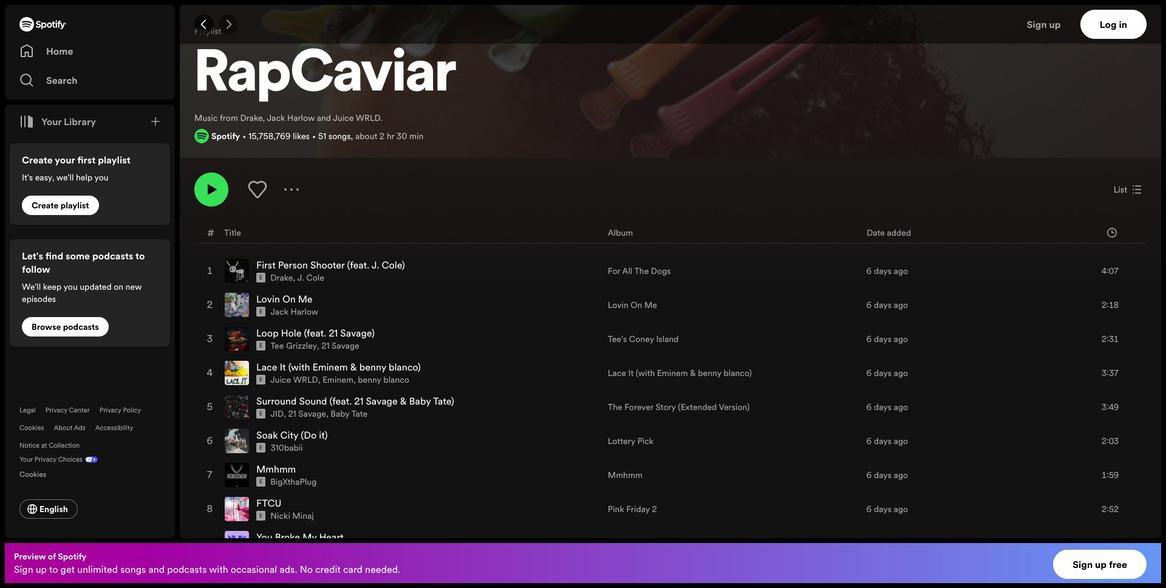 Task type: locate. For each thing, give the bounding box(es) containing it.
main element
[[5, 5, 175, 538]]

2 6 from the top
[[867, 299, 872, 311]]

mmhmm cell
[[225, 459, 598, 492]]

1 horizontal spatial savage
[[332, 340, 360, 352]]

0 horizontal spatial you
[[64, 281, 78, 293]]

eminem for juice wrld , eminem , benny blanco
[[323, 374, 354, 386]]

create up easy,
[[22, 153, 53, 167]]

6 6 from the top
[[867, 435, 872, 447]]

1 horizontal spatial juice
[[333, 112, 354, 124]]

lottery pick link
[[608, 435, 654, 447]]

e down first
[[260, 274, 263, 281]]

1 vertical spatial you
[[64, 281, 78, 293]]

0 horizontal spatial on
[[283, 292, 296, 306]]

benny inside lace it (with eminem & benny blanco) e
[[360, 360, 386, 374]]

1 vertical spatial create
[[32, 199, 59, 211]]

on inside lovin on me e
[[283, 292, 296, 306]]

savage down benny blanco link
[[366, 395, 398, 408]]

your for your library
[[41, 115, 62, 128]]

(feat. inside the loop hole (feat. 21 savage) e
[[304, 326, 326, 340]]

(feat. down juice wrld , eminem , benny blanco
[[330, 395, 352, 408]]

1 horizontal spatial to
[[136, 249, 145, 263]]

21 savage link up (do at left bottom
[[288, 408, 326, 420]]

log in
[[1100, 18, 1128, 31]]

benny for lace it (with eminem & benny blanco) e
[[360, 360, 386, 374]]

1 cookies from the top
[[19, 424, 44, 433]]

0 vertical spatial cookies link
[[19, 424, 44, 433]]

about ads link
[[54, 424, 86, 433]]

3 days from the top
[[874, 333, 892, 345]]

0 horizontal spatial j.
[[298, 272, 304, 284]]

search
[[46, 74, 78, 87]]

rapcaviar
[[194, 47, 457, 105]]

6 6 days ago from the top
[[867, 435, 909, 447]]

j. left cole
[[298, 272, 304, 284]]

5 6 days ago from the top
[[867, 401, 909, 413]]

0 horizontal spatial &
[[350, 360, 357, 374]]

1 horizontal spatial lace
[[608, 367, 627, 379]]

accessibility link
[[95, 424, 133, 433]]

0 horizontal spatial blanco)
[[389, 360, 421, 374]]

for up the lovin on me
[[608, 265, 621, 277]]

e inside lovin on me e
[[260, 308, 263, 316]]

0 horizontal spatial lovin on me link
[[256, 292, 313, 306]]

310babii link
[[271, 442, 303, 454]]

explicit element for ftcu
[[256, 511, 266, 521]]

7 ago from the top
[[894, 469, 909, 481]]

spotify down from
[[211, 130, 240, 142]]

21 right grizzley
[[322, 340, 330, 352]]

2 6 days ago from the top
[[867, 299, 909, 311]]

5 6 from the top
[[867, 401, 872, 413]]

songs right the 51
[[329, 130, 351, 142]]

1 for from the top
[[608, 265, 621, 277]]

2 dogs from the top
[[651, 537, 671, 550]]

ftcu link
[[256, 497, 282, 510]]

1 vertical spatial to
[[49, 563, 58, 576]]

loop hole (feat. 21 savage) link
[[256, 326, 375, 340]]

1 horizontal spatial and
[[317, 112, 331, 124]]

explicit element inside first person shooter (feat. j. cole) cell
[[256, 273, 266, 283]]

me up tee's coney island
[[645, 299, 657, 311]]

e up surround on the bottom of the page
[[260, 376, 263, 384]]

baby left tate
[[331, 408, 350, 420]]

1 vertical spatial juice
[[271, 374, 291, 386]]

explicit element for lovin on me
[[256, 307, 266, 317]]

2 e from the top
[[260, 308, 263, 316]]

sign for sign up free
[[1073, 558, 1093, 571]]

drake,
[[240, 112, 265, 124]]

privacy center
[[45, 406, 90, 415]]

(feat. for savage
[[330, 395, 352, 408]]

songs right 'unlimited'
[[120, 563, 146, 576]]

1 horizontal spatial 2
[[652, 503, 657, 515]]

1 e from the top
[[260, 274, 263, 281]]

21 left savage)
[[329, 326, 338, 340]]

eminem
[[313, 360, 348, 374], [657, 367, 688, 379], [323, 374, 354, 386]]

e down ftcu link
[[260, 512, 263, 520]]

and right 'unlimited'
[[149, 563, 165, 576]]

about
[[355, 130, 378, 142]]

e left jid on the left bottom of page
[[260, 410, 263, 418]]

let's find some podcasts to follow we'll keep you updated on new episodes
[[22, 249, 145, 305]]

e up loop
[[260, 308, 263, 316]]

mmhmm for mmhmm e
[[256, 463, 296, 476]]

get
[[61, 563, 75, 576]]

you right keep
[[64, 281, 78, 293]]

up inside top bar and user menu element
[[1050, 18, 1061, 31]]

1 vertical spatial the
[[608, 401, 623, 413]]

surround sound (feat. 21 savage & baby tate) e
[[256, 395, 454, 418]]

6 for first person shooter (feat. j. cole)
[[867, 265, 872, 277]]

for all the dogs scary hours edition
[[608, 537, 749, 550]]

explicit element down ftcu link
[[256, 511, 266, 521]]

0 vertical spatial 21 savage link
[[322, 340, 360, 352]]

3 e from the top
[[260, 342, 263, 350]]

1 horizontal spatial baby
[[409, 395, 431, 408]]

create inside create your first playlist it's easy, we'll help you
[[22, 153, 53, 167]]

8 6 days ago from the top
[[867, 503, 909, 515]]

2
[[380, 130, 385, 142], [652, 503, 657, 515]]

6 days ago for ftcu
[[867, 503, 909, 515]]

1 horizontal spatial j.
[[372, 258, 379, 272]]

e up ftcu link
[[260, 478, 263, 486]]

first person shooter (feat. j. cole) cell
[[225, 255, 598, 288]]

on down "for all the dogs"
[[631, 299, 643, 311]]

eminem down tee grizzley , 21 savage
[[313, 360, 348, 374]]

5 ago from the top
[[894, 401, 909, 413]]

the left forever
[[608, 401, 623, 413]]

jack
[[267, 112, 285, 124], [271, 306, 289, 318]]

1 ago from the top
[[894, 265, 909, 277]]

lovin for lovin on me e
[[256, 292, 280, 306]]

2 vertical spatial (feat.
[[330, 395, 352, 408]]

1 horizontal spatial mmhmm
[[608, 469, 643, 481]]

mmhmm inside cell
[[256, 463, 296, 476]]

& up (extended
[[690, 367, 696, 379]]

1 horizontal spatial it
[[629, 367, 634, 379]]

(with for lace it (with eminem & benny blanco)
[[636, 367, 655, 379]]

8 ago from the top
[[894, 503, 909, 515]]

sign inside the preview of spotify sign up to get unlimited songs and podcasts with occasional ads. no credit card needed.
[[14, 563, 33, 576]]

forever
[[625, 401, 654, 413]]

1 horizontal spatial sign
[[1028, 18, 1048, 31]]

2 ago from the top
[[894, 299, 909, 311]]

podcasts left with
[[167, 563, 207, 576]]

rapcaviar grid
[[180, 221, 1161, 588]]

0 horizontal spatial lovin
[[256, 292, 280, 306]]

8 days from the top
[[874, 503, 892, 515]]

you inside create your first playlist it's easy, we'll help you
[[94, 171, 109, 184]]

dogs left 'scary'
[[651, 537, 671, 550]]

for down pink
[[608, 537, 621, 550]]

lace it (with eminem & benny blanco) cell
[[225, 357, 598, 390]]

0 vertical spatial jack
[[267, 112, 285, 124]]

your privacy choices
[[19, 455, 83, 464]]

for all the dogs link
[[608, 265, 671, 277]]

1 vertical spatial jack
[[271, 306, 289, 318]]

51
[[318, 130, 326, 142]]

lace it (with eminem & benny blanco) link up the forever story (extended version) link
[[608, 367, 752, 379]]

it down tee
[[280, 360, 286, 374]]

7 e from the top
[[260, 478, 263, 486]]

scary
[[674, 537, 695, 550]]

0 horizontal spatial mmhmm link
[[256, 463, 296, 476]]

(feat. right hole
[[304, 326, 326, 340]]

0 vertical spatial create
[[22, 153, 53, 167]]

lace it (with eminem & benny blanco) link down tee grizzley , 21 savage
[[256, 360, 421, 374]]

create inside button
[[32, 199, 59, 211]]

the for for all the dogs
[[635, 265, 649, 277]]

0 horizontal spatial lace
[[256, 360, 277, 374]]

e inside the loop hole (feat. 21 savage) e
[[260, 342, 263, 350]]

spotify image
[[19, 17, 67, 32]]

harlow up loop hole (feat. 21 savage) link
[[291, 306, 319, 318]]

juice up surround on the bottom of the page
[[271, 374, 291, 386]]

tee's
[[608, 333, 627, 345]]

21 right jid on the left bottom of page
[[288, 408, 296, 420]]

eminem up surround sound (feat. 21 savage & baby tate) link at the left bottom
[[323, 374, 354, 386]]

benny right 'eminem' link
[[360, 360, 386, 374]]

0 vertical spatial dogs
[[651, 265, 671, 277]]

0 vertical spatial podcasts
[[92, 249, 133, 263]]

me
[[298, 292, 313, 306], [645, 299, 657, 311]]

0 vertical spatial you
[[94, 171, 109, 184]]

up left of
[[36, 563, 47, 576]]

eminem for lace it (with eminem & benny blanco) e
[[313, 360, 348, 374]]

explicit element inside surround sound (feat. 21 savage & baby tate) cell
[[256, 409, 266, 419]]

1 horizontal spatial &
[[400, 395, 407, 408]]

mmhmm link down 310babii link on the bottom left of page
[[256, 463, 296, 476]]

3 ago from the top
[[894, 333, 909, 345]]

0 horizontal spatial songs
[[120, 563, 146, 576]]

7 6 days ago from the top
[[867, 469, 909, 481]]

all for for all the dogs
[[623, 265, 633, 277]]

podcasts inside 'link'
[[63, 321, 99, 333]]

explicit element inside "loop hole (feat. 21 savage)" cell
[[256, 341, 266, 351]]

days for mmhmm
[[874, 469, 892, 481]]

7 6 from the top
[[867, 469, 872, 481]]

hole
[[281, 326, 302, 340]]

2 explicit element from the top
[[256, 307, 266, 317]]

blanco) inside lace it (with eminem & benny blanco) e
[[389, 360, 421, 374]]

savage up lace it (with eminem & benny blanco) e
[[332, 340, 360, 352]]

6 days from the top
[[874, 435, 892, 447]]

harlow up likes
[[287, 112, 315, 124]]

tee's coney island
[[608, 333, 679, 345]]

it's
[[22, 171, 33, 184]]

privacy center link
[[45, 406, 90, 415]]

you inside let's find some podcasts to follow we'll keep you updated on new episodes
[[64, 281, 78, 293]]

lovin on me cell
[[225, 289, 598, 322]]

explicit element up ftcu link
[[256, 477, 266, 487]]

0 horizontal spatial mmhmm
[[256, 463, 296, 476]]

playlist down help
[[61, 199, 89, 211]]

collection
[[49, 441, 80, 450]]

explicit element inside ftcu cell
[[256, 511, 266, 521]]

days for surround sound (feat. 21 savage & baby tate)
[[874, 401, 892, 413]]

log
[[1100, 18, 1117, 31]]

2 horizontal spatial &
[[690, 367, 696, 379]]

explicit element down loop
[[256, 341, 266, 351]]

1 vertical spatial playlist
[[61, 199, 89, 211]]

juice left the wrld.
[[333, 112, 354, 124]]

2 all from the top
[[623, 537, 633, 550]]

0 horizontal spatial me
[[298, 292, 313, 306]]

0 horizontal spatial 2
[[380, 130, 385, 142]]

8 6 from the top
[[867, 503, 872, 515]]

& inside lace it (with eminem & benny blanco) e
[[350, 360, 357, 374]]

lovin on me link down "for all the dogs"
[[608, 299, 657, 311]]

21 down juice wrld , eminem , benny blanco
[[354, 395, 364, 408]]

0 vertical spatial the
[[635, 265, 649, 277]]

& down blanco
[[400, 395, 407, 408]]

6 for ftcu
[[867, 503, 872, 515]]

0 vertical spatial playlist
[[98, 153, 131, 167]]

7 days from the top
[[874, 469, 892, 481]]

1 vertical spatial and
[[149, 563, 165, 576]]

podcasts right browse
[[63, 321, 99, 333]]

(feat. inside surround sound (feat. 21 savage & baby tate) e
[[330, 395, 352, 408]]

days for lovin on me
[[874, 299, 892, 311]]

1 vertical spatial harlow
[[291, 306, 319, 318]]

to left get
[[49, 563, 58, 576]]

2:03
[[1102, 435, 1119, 447]]

2 horizontal spatial savage
[[366, 395, 398, 408]]

lace for lace it (with eminem & benny blanco) e
[[256, 360, 277, 374]]

hours
[[697, 537, 720, 550]]

you for some
[[64, 281, 78, 293]]

privacy
[[45, 406, 67, 415], [100, 406, 121, 415], [35, 455, 56, 464]]

List button
[[1110, 180, 1147, 199]]

explicit element inside soak city (do it) cell
[[256, 443, 266, 453]]

4 ago from the top
[[894, 367, 909, 379]]

21 savage link up lace it (with eminem & benny blanco) e
[[322, 340, 360, 352]]

mmhmm down lottery on the bottom of page
[[608, 469, 643, 481]]

benny up (extended
[[698, 367, 722, 379]]

e down soak
[[260, 444, 263, 452]]

0 vertical spatial all
[[623, 265, 633, 277]]

follow
[[22, 263, 50, 276]]

free
[[1110, 558, 1128, 571]]

privacy for privacy center
[[45, 406, 67, 415]]

1 dogs from the top
[[651, 265, 671, 277]]

eminem for lace it (with eminem & benny blanco)
[[657, 367, 688, 379]]

1 horizontal spatial up
[[1050, 18, 1061, 31]]

3 6 days ago from the top
[[867, 333, 909, 345]]

juice wrld , eminem , benny blanco
[[271, 374, 410, 386]]

j. inside first person shooter (feat. j. cole) e
[[372, 258, 379, 272]]

choices
[[58, 455, 83, 464]]

ago for mmhmm
[[894, 469, 909, 481]]

explicit element down soak
[[256, 443, 266, 453]]

e inside lace it (with eminem & benny blanco) e
[[260, 376, 263, 384]]

0 vertical spatial (feat.
[[347, 258, 370, 272]]

savage inside surround sound (feat. 21 savage & baby tate) e
[[366, 395, 398, 408]]

go back image
[[199, 19, 209, 29]]

0 vertical spatial harlow
[[287, 112, 315, 124]]

lovin on me link down drake link
[[256, 292, 313, 306]]

benny for juice wrld , eminem , benny blanco
[[358, 374, 382, 386]]

you right help
[[94, 171, 109, 184]]

(feat. for savage)
[[304, 326, 326, 340]]

all down pink friday 2
[[623, 537, 633, 550]]

eminem down "island"
[[657, 367, 688, 379]]

1 vertical spatial cookies
[[19, 469, 46, 480]]

& left benny blanco link
[[350, 360, 357, 374]]

1 horizontal spatial lovin
[[608, 299, 629, 311]]

explicit element left jid on the left bottom of page
[[256, 409, 266, 419]]

2 vertical spatial the
[[635, 537, 649, 550]]

about ads
[[54, 424, 86, 433]]

up left free
[[1096, 558, 1107, 571]]

it for lace it (with eminem & benny blanco)
[[629, 367, 634, 379]]

0 horizontal spatial playlist
[[61, 199, 89, 211]]

top bar and user menu element
[[180, 5, 1162, 44]]

, inside "loop hole (feat. 21 savage)" cell
[[317, 340, 320, 352]]

create
[[22, 153, 53, 167], [32, 199, 59, 211]]

6 e from the top
[[260, 444, 263, 452]]

e down loop
[[260, 342, 263, 350]]

all up the lovin on me
[[623, 265, 633, 277]]

0 vertical spatial to
[[136, 249, 145, 263]]

& for lace it (with eminem & benny blanco)
[[690, 367, 696, 379]]

cell
[[205, 527, 215, 560]]

0 horizontal spatial (with
[[288, 360, 310, 374]]

juice inside lace it (with eminem & benny blanco) cell
[[271, 374, 291, 386]]

1 vertical spatial (feat.
[[304, 326, 326, 340]]

mmhmm e
[[256, 463, 296, 486]]

harlow inside lovin on me cell
[[291, 306, 319, 318]]

1 6 days ago from the top
[[867, 265, 909, 277]]

1 vertical spatial dogs
[[651, 537, 671, 550]]

explicit element up surround on the bottom of the page
[[256, 375, 266, 385]]

4 6 days ago from the top
[[867, 367, 909, 379]]

4 e from the top
[[260, 376, 263, 384]]

create playlist
[[32, 199, 89, 211]]

dogs for for all the dogs
[[651, 265, 671, 277]]

2 horizontal spatial sign
[[1073, 558, 1093, 571]]

5 days from the top
[[874, 401, 892, 413]]

0 horizontal spatial and
[[149, 563, 165, 576]]

6 explicit element from the top
[[256, 443, 266, 453]]

(with down grizzley
[[288, 360, 310, 374]]

list
[[1114, 184, 1128, 196]]

0 vertical spatial for
[[608, 265, 621, 277]]

accessibility
[[95, 424, 133, 433]]

cookies
[[19, 424, 44, 433], [19, 469, 46, 480]]

& for lace it (with eminem & benny blanco) e
[[350, 360, 357, 374]]

playlist right first
[[98, 153, 131, 167]]

explicit element inside lace it (with eminem & benny blanco) cell
[[256, 375, 266, 385]]

jack up 15,758,769 likes
[[267, 112, 285, 124]]

explicit element inside lovin on me cell
[[256, 307, 266, 317]]

lovin for lovin on me
[[608, 299, 629, 311]]

7 explicit element from the top
[[256, 477, 266, 487]]

ago for ftcu
[[894, 503, 909, 515]]

2 left hr in the top of the page
[[380, 130, 385, 142]]

1 vertical spatial songs
[[120, 563, 146, 576]]

browse
[[32, 321, 61, 333]]

1 vertical spatial 2
[[652, 503, 657, 515]]

dogs down the # row
[[651, 265, 671, 277]]

podcasts up on
[[92, 249, 133, 263]]

(feat. inside first person shooter (feat. j. cole) e
[[347, 258, 370, 272]]

1 horizontal spatial playlist
[[98, 153, 131, 167]]

date
[[867, 226, 885, 239]]

jack harlow link
[[271, 306, 319, 318]]

4 days from the top
[[874, 367, 892, 379]]

2 vertical spatial podcasts
[[167, 563, 207, 576]]

2 horizontal spatial up
[[1096, 558, 1107, 571]]

explicit element for lace it (with eminem & benny blanco)
[[256, 375, 266, 385]]

browse podcasts
[[32, 321, 99, 333]]

eminem inside lace it (with eminem & benny blanco) e
[[313, 360, 348, 374]]

cookies down your privacy choices button
[[19, 469, 46, 480]]

(with down tee's coney island
[[636, 367, 655, 379]]

find
[[45, 249, 63, 263]]

6 for lace it (with eminem & benny blanco)
[[867, 367, 872, 379]]

days for loop hole (feat. 21 savage)
[[874, 333, 892, 345]]

1 horizontal spatial me
[[645, 299, 657, 311]]

your
[[41, 115, 62, 128], [19, 455, 33, 464]]

policy
[[123, 406, 141, 415]]

4 explicit element from the top
[[256, 375, 266, 385]]

benny up surround sound (feat. 21 savage & baby tate) link at the left bottom
[[358, 374, 382, 386]]

3 6 from the top
[[867, 333, 872, 345]]

create for playlist
[[32, 199, 59, 211]]

3 explicit element from the top
[[256, 341, 266, 351]]

0 vertical spatial 2
[[380, 130, 385, 142]]

# column header
[[207, 222, 215, 243]]

21 for sound
[[354, 395, 364, 408]]

explicit element inside the mmhmm cell
[[256, 477, 266, 487]]

e inside surround sound (feat. 21 savage & baby tate) e
[[260, 410, 263, 418]]

lovin on me e
[[256, 292, 313, 316]]

1 vertical spatial 21 savage link
[[288, 408, 326, 420]]

j.
[[372, 258, 379, 272], [298, 272, 304, 284]]

8 explicit element from the top
[[256, 511, 266, 521]]

it up forever
[[629, 367, 634, 379]]

home
[[46, 44, 73, 58]]

baby left tate)
[[409, 395, 431, 408]]

friday
[[627, 503, 650, 515]]

privacy up about
[[45, 406, 67, 415]]

lace it (with eminem & benny blanco) link
[[256, 360, 421, 374], [608, 367, 752, 379]]

9 days from the top
[[874, 537, 892, 550]]

hr
[[387, 130, 395, 142]]

3:49
[[1102, 401, 1119, 413]]

1 horizontal spatial you
[[94, 171, 109, 184]]

me inside lovin on me e
[[298, 292, 313, 306]]

1:59
[[1102, 469, 1119, 481]]

21 for hole
[[329, 326, 338, 340]]

2 cookies from the top
[[19, 469, 46, 480]]

up for sign up free
[[1096, 558, 1107, 571]]

6 ago from the top
[[894, 435, 909, 447]]

1 horizontal spatial blanco)
[[724, 367, 752, 379]]

0 horizontal spatial it
[[280, 360, 286, 374]]

all for for all the dogs scary hours edition
[[623, 537, 633, 550]]

eminem link
[[323, 374, 354, 386]]

baby
[[409, 395, 431, 408], [331, 408, 350, 420]]

me for lovin on me e
[[298, 292, 313, 306]]

1 explicit element from the top
[[256, 273, 266, 283]]

up left log
[[1050, 18, 1061, 31]]

savage up (do at left bottom
[[299, 408, 326, 420]]

it inside lace it (with eminem & benny blanco) e
[[280, 360, 286, 374]]

2 cookies link from the top
[[19, 467, 56, 480]]

2 days from the top
[[874, 299, 892, 311]]

the down friday
[[635, 537, 649, 550]]

0 horizontal spatial up
[[36, 563, 47, 576]]

2 for from the top
[[608, 537, 621, 550]]

6
[[867, 265, 872, 277], [867, 299, 872, 311], [867, 333, 872, 345], [867, 367, 872, 379], [867, 401, 872, 413], [867, 435, 872, 447], [867, 469, 872, 481], [867, 503, 872, 515], [867, 537, 872, 550]]

privacy down at
[[35, 455, 56, 464]]

the up the lovin on me
[[635, 265, 649, 277]]

1 horizontal spatial on
[[631, 299, 643, 311]]

home link
[[19, 39, 160, 63]]

0 vertical spatial your
[[41, 115, 62, 128]]

1 all from the top
[[623, 265, 633, 277]]

0 vertical spatial songs
[[329, 130, 351, 142]]

juice wrld link
[[271, 374, 318, 386]]

lace down tee
[[256, 360, 277, 374]]

1 6 from the top
[[867, 265, 872, 277]]

create down easy,
[[32, 199, 59, 211]]

days for lace it (with eminem & benny blanco)
[[874, 367, 892, 379]]

2 right friday
[[652, 503, 657, 515]]

1 vertical spatial your
[[19, 455, 33, 464]]

you broke my heart
[[256, 531, 344, 544]]

4 6 from the top
[[867, 367, 872, 379]]

9 6 days ago from the top
[[867, 537, 909, 550]]

1 vertical spatial for
[[608, 537, 621, 550]]

shooter
[[311, 258, 345, 272]]

0 horizontal spatial juice
[[271, 374, 291, 386]]

1 vertical spatial podcasts
[[63, 321, 99, 333]]

your inside button
[[41, 115, 62, 128]]

person
[[278, 258, 308, 272]]

lovin on me link
[[256, 292, 313, 306], [608, 299, 657, 311]]

21 inside surround sound (feat. 21 savage & baby tate) e
[[354, 395, 364, 408]]

1 horizontal spatial (with
[[636, 367, 655, 379]]

lace inside lace it (with eminem & benny blanco) e
[[256, 360, 277, 374]]

1 horizontal spatial your
[[41, 115, 62, 128]]

1 days from the top
[[874, 265, 892, 277]]

8 e from the top
[[260, 512, 263, 520]]

5 e from the top
[[260, 410, 263, 418]]

lovin up tee's
[[608, 299, 629, 311]]

cookies up notice
[[19, 424, 44, 433]]

(with inside lace it (with eminem & benny blanco) e
[[288, 360, 310, 374]]

explicit element
[[256, 273, 266, 283], [256, 307, 266, 317], [256, 341, 266, 351], [256, 375, 266, 385], [256, 409, 266, 419], [256, 443, 266, 453], [256, 477, 266, 487], [256, 511, 266, 521]]

1 vertical spatial all
[[623, 537, 633, 550]]

1 horizontal spatial songs
[[329, 130, 351, 142]]

1 vertical spatial spotify
[[58, 551, 87, 563]]

21 inside the loop hole (feat. 21 savage) e
[[329, 326, 338, 340]]

broke
[[275, 531, 300, 544]]

explicit element for loop hole (feat. 21 savage)
[[256, 341, 266, 351]]

0 vertical spatial juice
[[333, 112, 354, 124]]

and up the 51
[[317, 112, 331, 124]]

cookies link up notice
[[19, 424, 44, 433]]

0 vertical spatial spotify
[[211, 130, 240, 142]]

blanco)
[[389, 360, 421, 374], [724, 367, 752, 379]]

0 horizontal spatial your
[[19, 455, 33, 464]]

21 savage link for sound
[[288, 408, 326, 420]]

21 savage link for hole
[[322, 340, 360, 352]]

your left library
[[41, 115, 62, 128]]

6 days ago for loop hole (feat. 21 savage)
[[867, 333, 909, 345]]

podcasts
[[92, 249, 133, 263], [63, 321, 99, 333], [167, 563, 207, 576]]

story
[[656, 401, 676, 413]]

your down notice
[[19, 455, 33, 464]]

notice
[[19, 441, 40, 450]]

blanco) up version)
[[724, 367, 752, 379]]

lovin inside lovin on me e
[[256, 292, 280, 306]]

privacy up accessibility on the left of page
[[100, 406, 121, 415]]

1 vertical spatial cookies link
[[19, 467, 56, 480]]

0 horizontal spatial sign
[[14, 563, 33, 576]]

sign inside top bar and user menu element
[[1028, 18, 1048, 31]]

(feat. right shooter at the left top of page
[[347, 258, 370, 272]]

5 explicit element from the top
[[256, 409, 266, 419]]

spotify right of
[[58, 551, 87, 563]]

on down drake link
[[283, 292, 296, 306]]

, inside first person shooter (feat. j. cole) cell
[[293, 272, 295, 284]]

loop hole (feat. 21 savage) cell
[[225, 323, 598, 356]]

21 for grizzley
[[322, 340, 330, 352]]

pink friday 2
[[608, 503, 657, 515]]

from
[[220, 112, 238, 124]]

jack up hole
[[271, 306, 289, 318]]

lace down tee's
[[608, 367, 627, 379]]

21 savage link
[[322, 340, 360, 352], [288, 408, 326, 420]]

explicit element down first
[[256, 273, 266, 283]]

(with for lace it (with eminem & benny blanco) e
[[288, 360, 310, 374]]

0 horizontal spatial spotify
[[58, 551, 87, 563]]

the for for all the dogs scary hours edition
[[635, 537, 649, 550]]

15,758,769 likes
[[249, 130, 310, 142]]

0 horizontal spatial to
[[49, 563, 58, 576]]

# row
[[195, 222, 1147, 244]]



Task type: vqa. For each thing, say whether or not it's contained in the screenshot.
It related to Lace It (with Eminem & benny blanco)
yes



Task type: describe. For each thing, give the bounding box(es) containing it.
you for first
[[94, 171, 109, 184]]

ago for loop hole (feat. 21 savage)
[[894, 333, 909, 345]]

you broke my heart link
[[256, 531, 344, 544]]

3:50
[[1102, 537, 1119, 550]]

grizzley
[[286, 340, 317, 352]]

lottery pick
[[608, 435, 654, 447]]

explicit element for mmhmm
[[256, 477, 266, 487]]

drake
[[271, 272, 293, 284]]

lace for lace it (with eminem & benny blanco)
[[608, 367, 627, 379]]

first person shooter (feat. j. cole) link
[[256, 258, 405, 272]]

ago for lace it (with eminem & benny blanco)
[[894, 367, 909, 379]]

e inside soak city (do it) e
[[260, 444, 263, 452]]

soak
[[256, 429, 278, 442]]

baby inside surround sound (feat. 21 savage & baby tate) e
[[409, 395, 431, 408]]

e inside first person shooter (feat. j. cole) e
[[260, 274, 263, 281]]

added
[[888, 226, 912, 239]]

and inside the preview of spotify sign up to get unlimited songs and podcasts with occasional ads. no credit card needed.
[[149, 563, 165, 576]]

privacy for privacy policy
[[100, 406, 121, 415]]

days for first person shooter (feat. j. cole)
[[874, 265, 892, 277]]

1 horizontal spatial spotify
[[211, 130, 240, 142]]

playlist inside button
[[61, 199, 89, 211]]

(do
[[301, 429, 317, 442]]

explicit element for surround sound (feat. 21 savage & baby tate)
[[256, 409, 266, 419]]

your
[[55, 153, 75, 167]]

california consumer privacy act (ccpa) opt-out icon image
[[83, 455, 98, 467]]

benny for lace it (with eminem & benny blanco)
[[698, 367, 722, 379]]

1 horizontal spatial mmhmm link
[[608, 469, 643, 481]]

6 for loop hole (feat. 21 savage)
[[867, 333, 872, 345]]

6 days ago for first person shooter (feat. j. cole)
[[867, 265, 909, 277]]

9 ago from the top
[[894, 537, 909, 550]]

privacy policy link
[[100, 406, 141, 415]]

duration image
[[1108, 228, 1118, 237]]

podcasts inside let's find some podcasts to follow we'll keep you updated on new episodes
[[92, 249, 133, 263]]

songs inside the preview of spotify sign up to get unlimited songs and podcasts with occasional ads. no credit card needed.
[[120, 563, 146, 576]]

1 cookies link from the top
[[19, 424, 44, 433]]

51 songs , about 2 hr 30 min
[[318, 130, 424, 142]]

first
[[256, 258, 276, 272]]

savage for (feat.
[[366, 395, 398, 408]]

lottery
[[608, 435, 636, 447]]

sign up free
[[1073, 558, 1128, 571]]

6 days ago for soak city (do it)
[[867, 435, 909, 447]]

6 days ago for lovin on me
[[867, 299, 909, 311]]

surround
[[256, 395, 297, 408]]

it for lace it (with eminem & benny blanco) e
[[280, 360, 286, 374]]

0 vertical spatial and
[[317, 112, 331, 124]]

on
[[114, 281, 123, 293]]

mmhmm for mmhmm
[[608, 469, 643, 481]]

duration element
[[1108, 228, 1118, 237]]

1 horizontal spatial lace it (with eminem & benny blanco) link
[[608, 367, 752, 379]]

for all the dogs
[[608, 265, 671, 277]]

ago for first person shooter (feat. j. cole)
[[894, 265, 909, 277]]

2:52
[[1102, 503, 1119, 515]]

tee
[[271, 340, 284, 352]]

4:07 cell
[[1064, 255, 1136, 288]]

for for for all the dogs scary hours edition
[[608, 537, 621, 550]]

likes
[[293, 130, 310, 142]]

version)
[[719, 401, 750, 413]]

first
[[77, 153, 96, 167]]

no
[[300, 563, 313, 576]]

first person shooter (feat. j. cole) e
[[256, 258, 405, 281]]

edition
[[722, 537, 749, 550]]

jack inside lovin on me cell
[[271, 306, 289, 318]]

min
[[410, 130, 424, 142]]

spotify inside the preview of spotify sign up to get unlimited songs and podcasts with occasional ads. no credit card needed.
[[58, 551, 87, 563]]

wrld.
[[356, 112, 383, 124]]

it)
[[319, 429, 328, 442]]

heart
[[319, 531, 344, 544]]

explicit element for soak city (do it)
[[256, 443, 266, 453]]

ago for soak city (do it)
[[894, 435, 909, 447]]

ago for lovin on me
[[894, 299, 909, 311]]

music
[[194, 112, 218, 124]]

ftcu
[[256, 497, 282, 510]]

privacy policy
[[100, 406, 141, 415]]

playlist inside create your first playlist it's easy, we'll help you
[[98, 153, 131, 167]]

e inside mmhmm e
[[260, 478, 263, 486]]

search link
[[19, 68, 160, 92]]

6 for surround sound (feat. 21 savage & baby tate)
[[867, 401, 872, 413]]

benny blanco link
[[358, 374, 410, 386]]

we'll
[[22, 281, 41, 293]]

new
[[126, 281, 142, 293]]

savage)
[[341, 326, 375, 340]]

mmhmm link inside cell
[[256, 463, 296, 476]]

let's
[[22, 249, 43, 263]]

up for sign up
[[1050, 18, 1061, 31]]

soak city (do it) cell
[[225, 425, 598, 458]]

your library button
[[15, 109, 101, 134]]

up inside the preview of spotify sign up to get unlimited songs and podcasts with occasional ads. no credit card needed.
[[36, 563, 47, 576]]

drake link
[[271, 272, 293, 284]]

needed.
[[365, 563, 401, 576]]

me for lovin on me
[[645, 299, 657, 311]]

6 days ago for mmhmm
[[867, 469, 909, 481]]

of
[[48, 551, 56, 563]]

on for lovin on me e
[[283, 292, 296, 306]]

(extended
[[678, 401, 717, 413]]

for for for all the dogs
[[608, 265, 621, 277]]

with
[[209, 563, 228, 576]]

at
[[41, 441, 47, 450]]

credit
[[315, 563, 341, 576]]

card
[[343, 563, 363, 576]]

you
[[256, 531, 273, 544]]

blanco) for lace it (with eminem & benny blanco) e
[[389, 360, 421, 374]]

island
[[657, 333, 679, 345]]

days for soak city (do it)
[[874, 435, 892, 447]]

ftcu e
[[256, 497, 282, 520]]

music from drake, jack harlow and juice wrld.
[[194, 112, 383, 124]]

about
[[54, 424, 72, 433]]

310babii
[[271, 442, 303, 454]]

dogs for for all the dogs scary hours edition
[[651, 537, 671, 550]]

cole
[[306, 272, 325, 284]]

tate
[[352, 408, 368, 420]]

15,758,769
[[249, 130, 291, 142]]

jid
[[271, 408, 284, 420]]

& inside surround sound (feat. 21 savage & baby tate) e
[[400, 395, 407, 408]]

drake , j. cole
[[271, 272, 325, 284]]

spotify image
[[194, 129, 209, 144]]

savage for ,
[[332, 340, 360, 352]]

for all the dogs scary hours edition link
[[608, 537, 749, 550]]

jack harlow
[[271, 306, 319, 318]]

create playlist button
[[22, 196, 99, 215]]

wrld
[[293, 374, 318, 386]]

to inside let's find some podcasts to follow we'll keep you updated on new episodes
[[136, 249, 145, 263]]

your library
[[41, 115, 96, 128]]

9 6 from the top
[[867, 537, 872, 550]]

surround sound (feat. 21 savage & baby tate) cell
[[225, 391, 598, 424]]

4:07
[[1102, 265, 1119, 277]]

0 horizontal spatial savage
[[299, 408, 326, 420]]

6 for lovin on me
[[867, 299, 872, 311]]

baby tate link
[[331, 408, 368, 420]]

ftcu cell
[[225, 493, 598, 526]]

jid , 21 savage , baby tate
[[271, 408, 368, 420]]

explicit element for first person shooter (feat. j. cole)
[[256, 273, 266, 283]]

to inside the preview of spotify sign up to get unlimited songs and podcasts with occasional ads. no credit card needed.
[[49, 563, 58, 576]]

podcasts inside the preview of spotify sign up to get unlimited songs and podcasts with occasional ads. no credit card needed.
[[167, 563, 207, 576]]

6 for soak city (do it)
[[867, 435, 872, 447]]

the forever story (extended version)
[[608, 401, 750, 413]]

ago for surround sound (feat. 21 savage & baby tate)
[[894, 401, 909, 413]]

0 horizontal spatial lace it (with eminem & benny blanco) link
[[256, 360, 421, 374]]

episodes
[[22, 293, 56, 305]]

days for ftcu
[[874, 503, 892, 515]]

0 horizontal spatial baby
[[331, 408, 350, 420]]

your for your privacy choices
[[19, 455, 33, 464]]

6 for mmhmm
[[867, 469, 872, 481]]

bigxthaplug link
[[271, 476, 317, 488]]

nicki
[[271, 510, 290, 522]]

2 inside rapcaviar grid
[[652, 503, 657, 515]]

playlist
[[194, 25, 222, 37]]

pick
[[638, 435, 654, 447]]

6 days ago for surround sound (feat. 21 savage & baby tate)
[[867, 401, 909, 413]]

sign up free button
[[1054, 550, 1147, 579]]

blanco) for lace it (with eminem & benny blanco)
[[724, 367, 752, 379]]

go forward image
[[224, 19, 233, 29]]

on for lovin on me
[[631, 299, 643, 311]]

pink
[[608, 503, 625, 515]]

pink friday 2 link
[[608, 503, 657, 515]]

6 days ago for lace it (with eminem & benny blanco)
[[867, 367, 909, 379]]

create for your
[[22, 153, 53, 167]]

1 horizontal spatial lovin on me link
[[608, 299, 657, 311]]

cole)
[[382, 258, 405, 272]]

e inside ftcu e
[[260, 512, 263, 520]]

3:37
[[1102, 367, 1119, 379]]

album
[[608, 226, 633, 239]]

sign for sign up
[[1028, 18, 1048, 31]]



